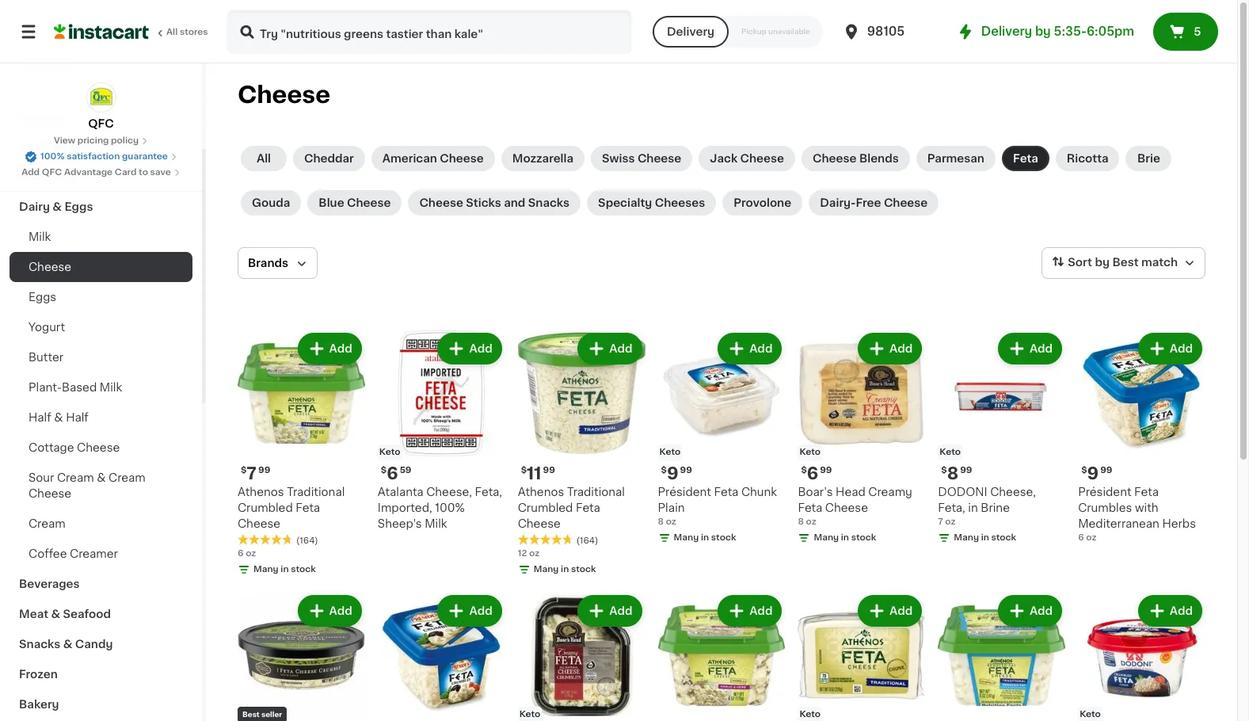 Task type: describe. For each thing, give the bounding box(es) containing it.
1 horizontal spatial eggs
[[64, 201, 93, 212]]

plant-based milk
[[29, 382, 122, 393]]

coffee
[[29, 548, 67, 560]]

98105
[[868, 25, 905, 37]]

oz inside "dodoni cheese, feta, in brine 7 oz"
[[946, 517, 956, 526]]

0 horizontal spatial qfc
[[42, 168, 62, 177]]

12 oz
[[518, 549, 540, 558]]

cheese left blends
[[813, 153, 857, 164]]

2 keto button from the left
[[799, 592, 926, 721]]

6 99 from the left
[[1101, 466, 1113, 475]]

cheese sticks and snacks
[[420, 197, 570, 208]]

add qfc advantage card to save
[[22, 168, 171, 177]]

and
[[504, 197, 526, 208]]

stock for 8
[[992, 533, 1017, 542]]

best for best match
[[1113, 257, 1139, 268]]

président for plain
[[658, 487, 712, 498]]

athenos traditional crumbled feta cheese for 7
[[238, 487, 345, 529]]

many in stock down 6 oz
[[254, 565, 316, 574]]

cheese up 12 oz
[[518, 518, 561, 529]]

7 inside "dodoni cheese, feta, in brine 7 oz"
[[939, 517, 944, 526]]

delivery by 5:35-6:05pm link
[[957, 22, 1135, 41]]

2 half from the left
[[66, 412, 89, 423]]

cheddar link
[[293, 146, 365, 171]]

milk inside atalanta cheese, feta, imported, 100% sheep's milk
[[425, 518, 447, 529]]

$ 9 99 for président feta chunk plain
[[661, 465, 693, 482]]

all for all stores
[[166, 28, 178, 36]]

mozzarella
[[513, 153, 574, 164]]

cheese, for 100%
[[427, 487, 472, 498]]

jack cheese link
[[699, 146, 796, 171]]

chunk
[[742, 487, 778, 498]]

blue cheese link
[[308, 190, 402, 216]]

swiss cheese link
[[591, 146, 693, 171]]

boar's head creamy feta cheese 8 oz
[[799, 487, 913, 526]]

imported,
[[378, 502, 432, 514]]

match
[[1142, 257, 1179, 268]]

swiss
[[602, 153, 635, 164]]

best for best seller
[[243, 711, 260, 718]]

thanksgiving
[[19, 141, 95, 152]]

mediterranean
[[1079, 518, 1160, 529]]

butter link
[[10, 342, 193, 373]]

59
[[400, 466, 412, 475]]

gouda link
[[241, 190, 301, 216]]

traditional for 11
[[567, 487, 625, 498]]

save
[[150, 168, 171, 177]]

0 horizontal spatial 7
[[247, 465, 257, 482]]

service type group
[[653, 16, 823, 48]]

view pricing policy link
[[54, 135, 148, 147]]

président feta chunk plain 8 oz
[[658, 487, 778, 526]]

$ 11 99
[[521, 465, 556, 482]]

produce link
[[10, 162, 193, 192]]

meat
[[19, 609, 48, 620]]

$ inside '$ 6 99'
[[802, 466, 807, 475]]

oz inside président feta chunk plain 8 oz
[[666, 517, 677, 526]]

& for candy
[[63, 639, 72, 650]]

3 keto button from the left
[[1079, 592, 1206, 721]]

sour cream & cream cheese link
[[10, 463, 193, 509]]

many down 12 oz
[[534, 565, 559, 574]]

100% satisfaction guarantee button
[[25, 147, 177, 163]]

9 for président feta chunk plain
[[667, 465, 679, 482]]

half & half link
[[10, 403, 193, 433]]

7 $ from the left
[[1082, 466, 1088, 475]]

thanksgiving link
[[10, 132, 193, 162]]

100% inside atalanta cheese, feta, imported, 100% sheep's milk
[[435, 502, 465, 514]]

creamy
[[869, 487, 913, 498]]

many in stock for 6
[[814, 533, 877, 542]]

8 inside "product" group
[[948, 465, 959, 482]]

1 keto button from the left
[[518, 592, 646, 721]]

advantage
[[64, 168, 113, 177]]

4 $ from the left
[[661, 466, 667, 475]]

99 inside $ 8 99
[[961, 466, 973, 475]]

ricotta link
[[1056, 146, 1120, 171]]

& inside sour cream & cream cheese
[[97, 472, 106, 483]]

product group containing 11
[[518, 330, 646, 579]]

6 oz
[[238, 549, 256, 558]]

card
[[115, 168, 137, 177]]

sour
[[29, 472, 54, 483]]

& for eggs
[[53, 201, 62, 212]]

(164) for 7
[[296, 536, 318, 545]]

qfc logo image
[[86, 82, 116, 113]]

snacks & candy link
[[10, 629, 193, 659]]

blue cheese
[[319, 197, 391, 208]]

1 horizontal spatial qfc
[[88, 118, 114, 129]]

delivery for delivery by 5:35-6:05pm
[[982, 25, 1033, 37]]

cheese blends
[[813, 153, 899, 164]]

sticks
[[466, 197, 502, 208]]

all link
[[241, 146, 287, 171]]

99 inside "$ 11 99"
[[543, 466, 556, 475]]

cheese right swiss
[[638, 153, 682, 164]]

oz inside 'président feta crumbles with mediterranean herbs 6 oz'
[[1087, 533, 1097, 542]]

swiss cheese
[[602, 153, 682, 164]]

$ 6 59
[[381, 465, 412, 482]]

Search field
[[228, 11, 631, 52]]

jack
[[710, 153, 738, 164]]

free
[[856, 197, 882, 208]]

11
[[527, 465, 542, 482]]

snacks & candy
[[19, 639, 113, 650]]

creamer
[[70, 548, 118, 560]]

guarantee
[[122, 152, 168, 161]]

brands
[[248, 258, 289, 269]]

cheese right jack
[[741, 153, 785, 164]]

feta, for dodoni cheese, feta, in brine 7 oz
[[939, 502, 966, 514]]

keto inside "product" group
[[940, 448, 961, 456]]

crumbles
[[1079, 502, 1133, 514]]

all stores
[[166, 28, 208, 36]]

cheese inside sour cream & cream cheese
[[29, 488, 71, 499]]

parmesan link
[[917, 146, 996, 171]]

atalanta cheese, feta, imported, 100% sheep's milk
[[378, 487, 503, 529]]

seafood
[[63, 609, 111, 620]]

plain
[[658, 502, 685, 514]]

6 inside 'président feta crumbles with mediterranean herbs 6 oz'
[[1079, 533, 1085, 542]]

american
[[383, 153, 437, 164]]

dodoni
[[939, 487, 988, 498]]

athenos for 11
[[518, 487, 565, 498]]

boar's
[[799, 487, 833, 498]]

cheese left sticks
[[420, 197, 464, 208]]

stores
[[180, 28, 208, 36]]

product group containing 7
[[238, 330, 365, 579]]

brie
[[1138, 153, 1161, 164]]

blue
[[319, 197, 344, 208]]

satisfaction
[[67, 152, 120, 161]]

dairy-free cheese link
[[809, 190, 940, 216]]

specialty
[[598, 197, 653, 208]]

8 inside boar's head creamy feta cheese 8 oz
[[799, 517, 804, 526]]

product group containing 8
[[939, 330, 1066, 548]]

many for 8
[[955, 533, 980, 542]]

stock for 6
[[852, 533, 877, 542]]

coffee creamer link
[[10, 539, 193, 569]]

5 button
[[1154, 13, 1219, 51]]

brands button
[[238, 247, 318, 279]]

crumbled for 7
[[238, 502, 293, 513]]

brie link
[[1127, 146, 1173, 171]]

cheese up sticks
[[440, 153, 484, 164]]

best seller
[[243, 711, 282, 718]]



Task type: vqa. For each thing, say whether or not it's contained in the screenshot.


Task type: locate. For each thing, give the bounding box(es) containing it.
traditional
[[287, 487, 345, 498], [567, 487, 625, 498]]

président inside président feta chunk plain 8 oz
[[658, 487, 712, 498]]

1 horizontal spatial athenos traditional crumbled feta cheese
[[518, 487, 625, 529]]

président up the 'plain' at the bottom right
[[658, 487, 712, 498]]

best left match
[[1113, 257, 1139, 268]]

2 $ 9 99 from the left
[[1082, 465, 1113, 482]]

2 $ from the left
[[381, 466, 387, 475]]

best inside best match sort by field
[[1113, 257, 1139, 268]]

1 horizontal spatial snacks
[[528, 197, 570, 208]]

1 vertical spatial 7
[[939, 517, 944, 526]]

8 down boar's
[[799, 517, 804, 526]]

2 crumbled from the left
[[518, 502, 573, 514]]

99 inside $ 7 99
[[258, 466, 271, 475]]

cottage cheese link
[[10, 433, 193, 463]]

& for seafood
[[51, 609, 60, 620]]

9 for président feta crumbles with mediterranean herbs
[[1088, 465, 1099, 482]]

cheese right free
[[884, 197, 928, 208]]

100%
[[40, 152, 65, 161], [435, 502, 465, 514]]

$ 9 99 up crumbles
[[1082, 465, 1113, 482]]

2 horizontal spatial 8
[[948, 465, 959, 482]]

0 vertical spatial snacks
[[528, 197, 570, 208]]

american cheese link
[[372, 146, 495, 171]]

0 vertical spatial qfc
[[88, 118, 114, 129]]

cheese, up imported,
[[427, 487, 472, 498]]

2 vertical spatial milk
[[425, 518, 447, 529]]

all up gouda link
[[257, 153, 271, 164]]

athenos traditional crumbled feta cheese for 11
[[518, 487, 625, 529]]

9 up the 'plain' at the bottom right
[[667, 465, 679, 482]]

1 horizontal spatial keto button
[[799, 592, 926, 721]]

recipes link
[[10, 101, 193, 132]]

dairy & eggs link
[[10, 192, 193, 222]]

beverages
[[19, 579, 80, 590]]

2 horizontal spatial milk
[[425, 518, 447, 529]]

cheese down half & half "link"
[[77, 442, 120, 453]]

1 vertical spatial snacks
[[19, 639, 60, 650]]

cheese up "all" link
[[238, 83, 331, 106]]

(164) for 11
[[577, 536, 599, 545]]

0 horizontal spatial all
[[166, 28, 178, 36]]

half & half
[[29, 412, 89, 423]]

cheese, inside "dodoni cheese, feta, in brine 7 oz"
[[991, 487, 1037, 498]]

3 $ from the left
[[521, 466, 527, 475]]

provolone link
[[723, 190, 803, 216]]

6
[[387, 465, 398, 482], [807, 465, 819, 482], [1079, 533, 1085, 542], [238, 549, 244, 558]]

1 horizontal spatial delivery
[[982, 25, 1033, 37]]

half down plant-
[[29, 412, 51, 423]]

1 athenos traditional crumbled feta cheese from the left
[[238, 487, 345, 529]]

milk down imported,
[[425, 518, 447, 529]]

many down boar's head creamy feta cheese 8 oz on the bottom
[[814, 533, 839, 542]]

président
[[658, 487, 712, 498], [1079, 487, 1132, 498]]

athenos traditional crumbled feta cheese
[[238, 487, 345, 529], [518, 487, 625, 529]]

1 horizontal spatial 8
[[799, 517, 804, 526]]

$ inside "$ 11 99"
[[521, 466, 527, 475]]

cheese, up brine at the bottom
[[991, 487, 1037, 498]]

9 up crumbles
[[1088, 465, 1099, 482]]

1 crumbled from the left
[[238, 502, 293, 513]]

1 vertical spatial qfc
[[42, 168, 62, 177]]

eggs up yogurt
[[29, 292, 56, 303]]

snacks
[[528, 197, 570, 208], [19, 639, 60, 650]]

8
[[948, 465, 959, 482], [658, 517, 664, 526], [799, 517, 804, 526]]

dairy-free cheese
[[820, 197, 928, 208]]

1 vertical spatial eggs
[[29, 292, 56, 303]]

feta, inside "dodoni cheese, feta, in brine 7 oz"
[[939, 502, 966, 514]]

athenos traditional crumbled feta cheese down $ 7 99
[[238, 487, 345, 529]]

2 cheese, from the left
[[991, 487, 1037, 498]]

add qfc advantage card to save link
[[22, 166, 181, 179]]

président inside 'président feta crumbles with mediterranean herbs 6 oz'
[[1079, 487, 1132, 498]]

cream down cottage cheese
[[57, 472, 94, 483]]

0 horizontal spatial athenos
[[238, 487, 284, 498]]

1 horizontal spatial half
[[66, 412, 89, 423]]

instacart logo image
[[54, 22, 149, 41]]

1 horizontal spatial cheese,
[[991, 487, 1037, 498]]

2 (164) from the left
[[577, 536, 599, 545]]

eggs
[[64, 201, 93, 212], [29, 292, 56, 303]]

eggs down advantage
[[64, 201, 93, 212]]

feta inside boar's head creamy feta cheese 8 oz
[[799, 502, 823, 514]]

1 horizontal spatial 9
[[1088, 465, 1099, 482]]

in
[[969, 502, 979, 514], [701, 533, 710, 542], [842, 533, 850, 542], [982, 533, 990, 542], [281, 565, 289, 574], [561, 565, 569, 574]]

beverages link
[[10, 569, 193, 599]]

0 horizontal spatial 8
[[658, 517, 664, 526]]

qfc up view pricing policy link
[[88, 118, 114, 129]]

2 99 from the left
[[543, 466, 556, 475]]

keto
[[380, 448, 401, 456], [660, 448, 681, 456], [800, 448, 821, 456], [940, 448, 961, 456], [520, 710, 541, 719], [800, 710, 821, 719], [1080, 710, 1102, 719]]

stock
[[712, 533, 737, 542], [852, 533, 877, 542], [992, 533, 1017, 542], [291, 565, 316, 574], [571, 565, 596, 574]]

& left "candy" on the bottom of page
[[63, 639, 72, 650]]

$ 6 99
[[802, 465, 833, 482]]

dairy & eggs
[[19, 201, 93, 212]]

view pricing policy
[[54, 136, 139, 145]]

0 horizontal spatial by
[[1036, 25, 1052, 37]]

milk down dairy
[[29, 231, 51, 243]]

blends
[[860, 153, 899, 164]]

half down "plant-based milk"
[[66, 412, 89, 423]]

jack cheese
[[710, 153, 785, 164]]

oz inside boar's head creamy feta cheese 8 oz
[[807, 517, 817, 526]]

many in stock down président feta chunk plain 8 oz
[[674, 533, 737, 542]]

12
[[518, 549, 527, 558]]

4 99 from the left
[[821, 466, 833, 475]]

cheese up 6 oz
[[238, 518, 281, 529]]

1 horizontal spatial (164)
[[577, 536, 599, 545]]

None search field
[[227, 10, 632, 54]]

$ inside $ 7 99
[[241, 466, 247, 475]]

many for 9
[[674, 533, 699, 542]]

gouda
[[252, 197, 290, 208]]

specialty cheeses
[[598, 197, 706, 208]]

best left seller
[[243, 711, 260, 718]]

1 horizontal spatial all
[[257, 153, 271, 164]]

99 inside '$ 6 99'
[[821, 466, 833, 475]]

0 horizontal spatial feta,
[[475, 487, 503, 498]]

1 (164) from the left
[[296, 536, 318, 545]]

many in stock down 12 oz
[[534, 565, 596, 574]]

cheese down head
[[826, 502, 869, 514]]

by for sort
[[1096, 257, 1110, 268]]

view
[[54, 136, 75, 145]]

& right meat
[[51, 609, 60, 620]]

100% satisfaction guarantee
[[40, 152, 168, 161]]

head
[[836, 487, 866, 498]]

président up crumbles
[[1079, 487, 1132, 498]]

0 horizontal spatial best
[[243, 711, 260, 718]]

0 horizontal spatial snacks
[[19, 639, 60, 650]]

1 horizontal spatial $ 9 99
[[1082, 465, 1113, 482]]

1 vertical spatial milk
[[100, 382, 122, 393]]

0 horizontal spatial eggs
[[29, 292, 56, 303]]

0 horizontal spatial keto button
[[518, 592, 646, 721]]

1 horizontal spatial crumbled
[[518, 502, 573, 514]]

based
[[62, 382, 97, 393]]

0 horizontal spatial (164)
[[296, 536, 318, 545]]

athenos for 7
[[238, 487, 284, 498]]

0 vertical spatial all
[[166, 28, 178, 36]]

1 vertical spatial best
[[243, 711, 260, 718]]

best inside best seller button
[[243, 711, 260, 718]]

100% inside button
[[40, 152, 65, 161]]

all
[[166, 28, 178, 36], [257, 153, 271, 164]]

cheese right blue
[[347, 197, 391, 208]]

cream up coffee
[[29, 518, 66, 529]]

cheese inside "link"
[[29, 262, 71, 273]]

delivery button
[[653, 16, 729, 48]]

stock for 9
[[712, 533, 737, 542]]

lists
[[44, 55, 72, 66]]

6 inside "product" group
[[238, 549, 244, 558]]

0 horizontal spatial milk
[[29, 231, 51, 243]]

1 9 from the left
[[667, 465, 679, 482]]

cheese, for brine
[[991, 487, 1037, 498]]

président for with
[[1079, 487, 1132, 498]]

qfc down thanksgiving
[[42, 168, 62, 177]]

1 $ 9 99 from the left
[[661, 465, 693, 482]]

with
[[1136, 502, 1159, 514]]

qfc link
[[86, 82, 116, 132]]

1 cheese, from the left
[[427, 487, 472, 498]]

8 down the 'plain' at the bottom right
[[658, 517, 664, 526]]

all left stores
[[166, 28, 178, 36]]

parmesan
[[928, 153, 985, 164]]

by inside field
[[1096, 257, 1110, 268]]

1 traditional from the left
[[287, 487, 345, 498]]

to
[[139, 168, 148, 177]]

1 horizontal spatial 100%
[[435, 502, 465, 514]]

american cheese
[[383, 153, 484, 164]]

1 horizontal spatial président
[[1079, 487, 1132, 498]]

2 horizontal spatial keto button
[[1079, 592, 1206, 721]]

& up "cottage"
[[54, 412, 63, 423]]

0 horizontal spatial $ 9 99
[[661, 465, 693, 482]]

cheddar
[[304, 153, 354, 164]]

crumbled down $ 7 99
[[238, 502, 293, 513]]

butter
[[29, 352, 63, 363]]

8 up "dodoni"
[[948, 465, 959, 482]]

pricing
[[77, 136, 109, 145]]

best match
[[1113, 257, 1179, 268]]

1 vertical spatial by
[[1096, 257, 1110, 268]]

many in stock down boar's head creamy feta cheese 8 oz on the bottom
[[814, 533, 877, 542]]

0 horizontal spatial half
[[29, 412, 51, 423]]

1 99 from the left
[[258, 466, 271, 475]]

100% down view
[[40, 152, 65, 161]]

cheese, inside atalanta cheese, feta, imported, 100% sheep's milk
[[427, 487, 472, 498]]

by right sort
[[1096, 257, 1110, 268]]

crumbled for 11
[[518, 502, 573, 514]]

$ 9 99 for président feta crumbles with mediterranean herbs
[[1082, 465, 1113, 482]]

snacks up frozen
[[19, 639, 60, 650]]

many for 6
[[814, 533, 839, 542]]

8 inside président feta chunk plain 8 oz
[[658, 517, 664, 526]]

meat & seafood link
[[10, 599, 193, 629]]

1 vertical spatial 100%
[[435, 502, 465, 514]]

feta inside président feta chunk plain 8 oz
[[715, 487, 739, 498]]

1 président from the left
[[658, 487, 712, 498]]

1 horizontal spatial feta,
[[939, 502, 966, 514]]

0 horizontal spatial cheese,
[[427, 487, 472, 498]]

policy
[[111, 136, 139, 145]]

feta inside "link"
[[1014, 153, 1039, 164]]

Best match Sort by field
[[1043, 247, 1206, 279]]

delivery for delivery
[[667, 26, 715, 37]]

dodoni cheese, feta, in brine 7 oz
[[939, 487, 1037, 526]]

seller
[[261, 711, 282, 718]]

99
[[258, 466, 271, 475], [543, 466, 556, 475], [681, 466, 693, 475], [821, 466, 833, 475], [961, 466, 973, 475], [1101, 466, 1113, 475]]

$ 9 99
[[661, 465, 693, 482], [1082, 465, 1113, 482]]

cream link
[[10, 509, 193, 539]]

0 vertical spatial 100%
[[40, 152, 65, 161]]

0 horizontal spatial 9
[[667, 465, 679, 482]]

produce
[[19, 171, 67, 182]]

traditional for 7
[[287, 487, 345, 498]]

1 half from the left
[[29, 412, 51, 423]]

eggs link
[[10, 282, 193, 312]]

cottage cheese
[[29, 442, 120, 453]]

0 vertical spatial by
[[1036, 25, 1052, 37]]

snacks inside "link"
[[528, 197, 570, 208]]

0 vertical spatial 7
[[247, 465, 257, 482]]

0 vertical spatial best
[[1113, 257, 1139, 268]]

cheese down milk link
[[29, 262, 71, 273]]

& down cottage cheese link
[[97, 472, 106, 483]]

atalanta
[[378, 487, 424, 498]]

feta link
[[1003, 146, 1050, 171]]

1 horizontal spatial 7
[[939, 517, 944, 526]]

athenos traditional crumbled feta cheese down "$ 11 99"
[[518, 487, 625, 529]]

cream down cottage cheese link
[[109, 472, 146, 483]]

2 9 from the left
[[1088, 465, 1099, 482]]

2 athenos traditional crumbled feta cheese from the left
[[518, 487, 625, 529]]

(164)
[[296, 536, 318, 545], [577, 536, 599, 545]]

&
[[53, 201, 62, 212], [54, 412, 63, 423], [97, 472, 106, 483], [51, 609, 60, 620], [63, 639, 72, 650]]

3 99 from the left
[[681, 466, 693, 475]]

1 horizontal spatial traditional
[[567, 487, 625, 498]]

1 vertical spatial feta,
[[939, 502, 966, 514]]

& right dairy
[[53, 201, 62, 212]]

5 99 from the left
[[961, 466, 973, 475]]

sheep's
[[378, 518, 422, 529]]

sour cream & cream cheese
[[29, 472, 146, 499]]

add
[[22, 168, 40, 177], [329, 343, 353, 354], [470, 343, 493, 354], [610, 343, 633, 354], [750, 343, 773, 354], [890, 343, 913, 354], [1030, 343, 1054, 354], [1171, 343, 1194, 354], [329, 605, 353, 617], [470, 605, 493, 617], [610, 605, 633, 617], [750, 605, 773, 617], [890, 605, 913, 617], [1030, 605, 1054, 617], [1171, 605, 1194, 617]]

0 vertical spatial eggs
[[64, 201, 93, 212]]

$
[[241, 466, 247, 475], [381, 466, 387, 475], [521, 466, 527, 475], [661, 466, 667, 475], [802, 466, 807, 475], [942, 466, 948, 475], [1082, 466, 1088, 475]]

all stores link
[[54, 10, 209, 54]]

0 vertical spatial milk
[[29, 231, 51, 243]]

5 $ from the left
[[802, 466, 807, 475]]

all for all
[[257, 153, 271, 164]]

0 horizontal spatial athenos traditional crumbled feta cheese
[[238, 487, 345, 529]]

sort by
[[1069, 257, 1110, 268]]

6 $ from the left
[[942, 466, 948, 475]]

cheese inside boar's head creamy feta cheese 8 oz
[[826, 502, 869, 514]]

0 vertical spatial feta,
[[475, 487, 503, 498]]

many in stock
[[674, 533, 737, 542], [814, 533, 877, 542], [955, 533, 1017, 542], [254, 565, 316, 574], [534, 565, 596, 574]]

2 président from the left
[[1079, 487, 1132, 498]]

feta inside 'président feta crumbles with mediterranean herbs 6 oz'
[[1135, 487, 1160, 498]]

athenos down $ 7 99
[[238, 487, 284, 498]]

many in stock down "dodoni cheese, feta, in brine 7 oz"
[[955, 533, 1017, 542]]

many down 6 oz
[[254, 565, 279, 574]]

plant-based milk link
[[10, 373, 193, 403]]

product group
[[238, 330, 365, 579], [378, 330, 505, 532], [518, 330, 646, 579], [658, 330, 786, 548], [799, 330, 926, 548], [939, 330, 1066, 548], [1079, 330, 1206, 544], [238, 592, 365, 721], [378, 592, 505, 721], [518, 592, 646, 721], [658, 592, 786, 721], [799, 592, 926, 721], [939, 592, 1066, 721], [1079, 592, 1206, 721]]

feta, for atalanta cheese, feta, imported, 100% sheep's milk
[[475, 487, 503, 498]]

half
[[29, 412, 51, 423], [66, 412, 89, 423]]

$ inside $ 8 99
[[942, 466, 948, 475]]

feta, inside atalanta cheese, feta, imported, 100% sheep's milk
[[475, 487, 503, 498]]

$ inside $ 6 59
[[381, 466, 387, 475]]

many down the 'plain' at the bottom right
[[674, 533, 699, 542]]

by left 5:35-
[[1036, 25, 1052, 37]]

bakery
[[19, 699, 59, 710]]

1 $ from the left
[[241, 466, 247, 475]]

1 horizontal spatial milk
[[100, 382, 122, 393]]

crumbled down "$ 11 99"
[[518, 502, 573, 514]]

0 horizontal spatial traditional
[[287, 487, 345, 498]]

many in stock for 9
[[674, 533, 737, 542]]

1 horizontal spatial best
[[1113, 257, 1139, 268]]

& inside "link"
[[54, 412, 63, 423]]

by for delivery
[[1036, 25, 1052, 37]]

cheese down sour
[[29, 488, 71, 499]]

1 horizontal spatial athenos
[[518, 487, 565, 498]]

cheeses
[[655, 197, 706, 208]]

100% right imported,
[[435, 502, 465, 514]]

best
[[1113, 257, 1139, 268], [243, 711, 260, 718]]

delivery inside button
[[667, 26, 715, 37]]

2 traditional from the left
[[567, 487, 625, 498]]

in inside "dodoni cheese, feta, in brine 7 oz"
[[969, 502, 979, 514]]

athenos down "$ 11 99"
[[518, 487, 565, 498]]

1 vertical spatial all
[[257, 153, 271, 164]]

1 athenos from the left
[[238, 487, 284, 498]]

snacks right and at the top
[[528, 197, 570, 208]]

0 horizontal spatial 100%
[[40, 152, 65, 161]]

1 horizontal spatial by
[[1096, 257, 1110, 268]]

milk right based
[[100, 382, 122, 393]]

many down "dodoni cheese, feta, in brine 7 oz"
[[955, 533, 980, 542]]

0 horizontal spatial delivery
[[667, 26, 715, 37]]

& for half
[[54, 412, 63, 423]]

many in stock for 8
[[955, 533, 1017, 542]]

0 horizontal spatial crumbled
[[238, 502, 293, 513]]

add button
[[299, 334, 361, 363], [439, 334, 501, 363], [580, 334, 641, 363], [720, 334, 781, 363], [860, 334, 921, 363], [1000, 334, 1061, 363], [1140, 334, 1202, 363], [299, 597, 361, 625], [439, 597, 501, 625], [580, 597, 641, 625], [720, 597, 781, 625], [860, 597, 921, 625], [1000, 597, 1061, 625], [1140, 597, 1202, 625]]

lists link
[[10, 44, 193, 76]]

0 horizontal spatial président
[[658, 487, 712, 498]]

$ 9 99 up the 'plain' at the bottom right
[[661, 465, 693, 482]]

$ 7 99
[[241, 465, 271, 482]]

2 athenos from the left
[[518, 487, 565, 498]]



